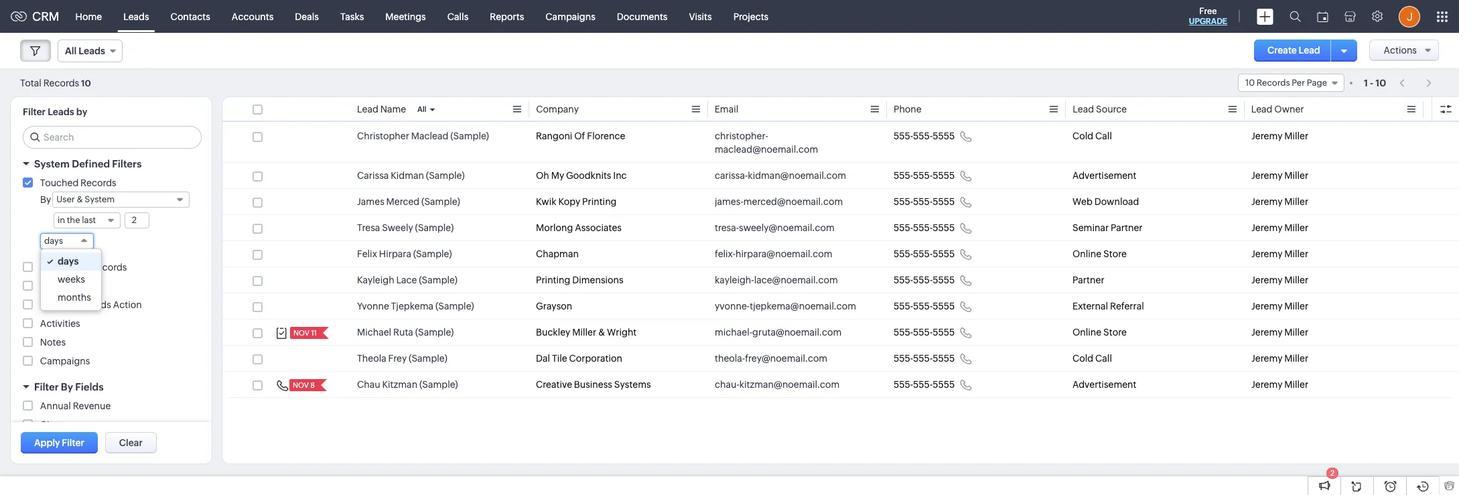 Task type: describe. For each thing, give the bounding box(es) containing it.
grayson
[[536, 301, 572, 312]]

(sample) for theola frey (sample)
[[409, 353, 448, 364]]

revenue
[[73, 401, 111, 412]]

nov for chau
[[293, 381, 309, 389]]

weeks option
[[41, 271, 101, 289]]

list box containing days
[[41, 249, 101, 310]]

by inside filter by fields dropdown button
[[61, 381, 73, 393]]

reports
[[490, 11, 524, 22]]

(sample) for felix hirpara (sample)
[[413, 249, 452, 259]]

8 555-555-5555 from the top
[[894, 327, 955, 338]]

5555 for felix-hirpara@noemail.com
[[933, 249, 955, 259]]

10 for total records 10
[[81, 78, 91, 88]]

christopher-
[[715, 131, 769, 141]]

merced
[[386, 196, 420, 207]]

10 for 1 - 10
[[1376, 77, 1387, 88]]

(sample) for kayleigh lace (sample)
[[419, 275, 458, 286]]

10 555-555-5555 from the top
[[894, 379, 955, 390]]

chau
[[357, 379, 380, 390]]

web download
[[1073, 196, 1140, 207]]

(sample) for chau kitzman (sample)
[[419, 379, 458, 390]]

miller for christopher- maclead@noemail.com
[[1285, 131, 1309, 141]]

hirpara
[[379, 249, 411, 259]]

tresa sweely (sample) link
[[357, 221, 454, 235]]

james
[[357, 196, 385, 207]]

profile image
[[1399, 6, 1421, 27]]

total
[[20, 77, 41, 88]]

jeremy for christopher- maclead@noemail.com
[[1252, 131, 1283, 141]]

cold call for theola-frey@noemail.com
[[1073, 353, 1112, 364]]

felix-hirpara@noemail.com
[[715, 249, 833, 259]]

felix
[[357, 249, 377, 259]]

chau-kitzman@noemail.com
[[715, 379, 840, 390]]

fields
[[75, 381, 104, 393]]

home
[[75, 11, 102, 22]]

filters
[[112, 158, 142, 170]]

tresa-sweely@noemail.com link
[[715, 221, 835, 235]]

0 horizontal spatial leads
[[48, 107, 74, 117]]

miller for yvonne-tjepkema@noemail.com
[[1285, 301, 1309, 312]]

untouched records
[[40, 262, 127, 273]]

michael-gruta@noemail.com link
[[715, 326, 842, 339]]

jeremy miller for yvonne-tjepkema@noemail.com
[[1252, 301, 1309, 312]]

create lead
[[1268, 45, 1321, 56]]

2 store from the top
[[1104, 327, 1127, 338]]

deals link
[[284, 0, 330, 33]]

555-555-5555 for tresa-sweely@noemail.com
[[894, 223, 955, 233]]

accounts
[[232, 11, 274, 22]]

yvonne tjepkema (sample)
[[357, 301, 474, 312]]

activities
[[40, 318, 80, 329]]

1 - 10
[[1365, 77, 1387, 88]]

create lead button
[[1255, 40, 1334, 62]]

tasks
[[340, 11, 364, 22]]

-
[[1371, 77, 1374, 88]]

filter leads by
[[23, 107, 87, 117]]

jeremy for james-merced@noemail.com
[[1252, 196, 1283, 207]]

jeremy for felix-hirpara@noemail.com
[[1252, 249, 1283, 259]]

actions
[[1384, 45, 1417, 56]]

cold for christopher- maclead@noemail.com
[[1073, 131, 1094, 141]]

jeremy for yvonne-tjepkema@noemail.com
[[1252, 301, 1283, 312]]

sweely@noemail.com
[[739, 223, 835, 233]]

ruta
[[393, 327, 413, 338]]

jeremy miller for james-merced@noemail.com
[[1252, 196, 1309, 207]]

christopher- maclead@noemail.com
[[715, 131, 819, 155]]

untouched
[[40, 262, 89, 273]]

kidman
[[391, 170, 424, 181]]

deals
[[295, 11, 319, 22]]

carissa kidman (sample)
[[357, 170, 465, 181]]

1 online from the top
[[1073, 249, 1102, 259]]

clear
[[119, 438, 143, 448]]

cold call for christopher- maclead@noemail.com
[[1073, 131, 1112, 141]]

james merced (sample) link
[[357, 195, 460, 208]]

1 vertical spatial action
[[113, 300, 142, 310]]

kayleigh-lace@noemail.com link
[[715, 273, 838, 287]]

tile
[[552, 353, 567, 364]]

(sample) for christopher maclead (sample)
[[451, 131, 489, 141]]

referral
[[1110, 301, 1145, 312]]

10 jeremy miller from the top
[[1252, 379, 1309, 390]]

(sample) for tresa sweely (sample)
[[415, 223, 454, 233]]

(sample) for james merced (sample)
[[422, 196, 460, 207]]

free upgrade
[[1189, 6, 1228, 26]]

1 vertical spatial printing
[[536, 275, 571, 286]]

filter for filter by fields
[[34, 381, 59, 393]]

projects
[[734, 11, 769, 22]]

filter by fields button
[[11, 375, 212, 399]]

0 horizontal spatial action
[[73, 281, 102, 292]]

(sample) for michael ruta (sample)
[[415, 327, 454, 338]]

source
[[1096, 104, 1127, 115]]

oh
[[536, 170, 549, 181]]

all
[[418, 105, 427, 113]]

jeremy for tresa-sweely@noemail.com
[[1252, 223, 1283, 233]]

download
[[1095, 196, 1140, 207]]

1 advertisement from the top
[[1073, 170, 1137, 181]]

(sample) for yvonne tjepkema (sample)
[[436, 301, 474, 312]]

kwik
[[536, 196, 557, 207]]

filter by fields
[[34, 381, 104, 393]]

carissa-kidman@noemail.com link
[[715, 169, 847, 182]]

total records 10
[[20, 77, 91, 88]]

0 vertical spatial printing
[[582, 196, 617, 207]]

morlong associates
[[536, 223, 622, 233]]

cold for theola-frey@noemail.com
[[1073, 353, 1094, 364]]

notes
[[40, 337, 66, 348]]

0 horizontal spatial partner
[[1073, 275, 1105, 286]]

theola frey (sample)
[[357, 353, 448, 364]]

chau kitzman (sample)
[[357, 379, 458, 390]]

days inside option
[[58, 256, 79, 267]]

records for touched
[[80, 178, 116, 188]]

printing dimensions
[[536, 275, 624, 286]]

yvonne-tjepkema@noemail.com
[[715, 301, 857, 312]]

1 horizontal spatial campaigns
[[546, 11, 596, 22]]

city
[[40, 420, 58, 430]]

filter for filter leads by
[[23, 107, 46, 117]]

555-555-5555 for christopher- maclead@noemail.com
[[894, 131, 955, 141]]

records for total
[[43, 77, 79, 88]]

christopher- maclead@noemail.com link
[[715, 129, 867, 156]]

theola
[[357, 353, 387, 364]]

defined
[[72, 158, 110, 170]]

record
[[40, 281, 72, 292]]

(sample) for carissa kidman (sample)
[[426, 170, 465, 181]]

campaigns link
[[535, 0, 606, 33]]

create menu image
[[1257, 8, 1274, 24]]

system defined filters button
[[11, 152, 212, 176]]

chau kitzman (sample) link
[[357, 378, 458, 391]]

calendar image
[[1318, 11, 1329, 22]]

miller for carissa-kidman@noemail.com
[[1285, 170, 1309, 181]]

1 online store from the top
[[1073, 249, 1127, 259]]

maclead
[[411, 131, 449, 141]]

5555 for tresa-sweely@noemail.com
[[933, 223, 955, 233]]

name
[[380, 104, 406, 115]]

10 5555 from the top
[[933, 379, 955, 390]]

frey
[[388, 353, 407, 364]]

tjepkema@noemail.com
[[750, 301, 857, 312]]

jeremy miller for christopher- maclead@noemail.com
[[1252, 131, 1309, 141]]

create menu element
[[1249, 0, 1282, 33]]

jeremy miller for felix-hirpara@noemail.com
[[1252, 249, 1309, 259]]

5555 for carissa-kidman@noemail.com
[[933, 170, 955, 181]]

2 advertisement from the top
[[1073, 379, 1137, 390]]

james-
[[715, 196, 744, 207]]

lead owner
[[1252, 104, 1305, 115]]



Task type: locate. For each thing, give the bounding box(es) containing it.
filter down total at the top
[[23, 107, 46, 117]]

printing
[[582, 196, 617, 207], [536, 275, 571, 286]]

sweely
[[382, 223, 413, 233]]

miller for theola-frey@noemail.com
[[1285, 353, 1309, 364]]

months
[[58, 292, 91, 303]]

store down the seminar partner
[[1104, 249, 1127, 259]]

(sample) right kitzman
[[419, 379, 458, 390]]

documents
[[617, 11, 668, 22]]

1 cold from the top
[[1073, 131, 1094, 141]]

1 5555 from the top
[[933, 131, 955, 141]]

0 vertical spatial store
[[1104, 249, 1127, 259]]

4 jeremy miller from the top
[[1252, 223, 1309, 233]]

nov 8
[[293, 381, 315, 389]]

lead right create
[[1299, 45, 1321, 56]]

8 5555 from the top
[[933, 327, 955, 338]]

michael
[[357, 327, 392, 338]]

system
[[34, 158, 70, 170]]

documents link
[[606, 0, 679, 33]]

records up related records action
[[91, 262, 127, 273]]

5 jeremy from the top
[[1252, 249, 1283, 259]]

555-555-5555 for james-merced@noemail.com
[[894, 196, 955, 207]]

frey@noemail.com
[[745, 353, 828, 364]]

1 vertical spatial call
[[1096, 353, 1112, 364]]

2 jeremy from the top
[[1252, 170, 1283, 181]]

michael-
[[715, 327, 753, 338]]

miller for kayleigh-lace@noemail.com
[[1285, 275, 1309, 286]]

1 555-555-5555 from the top
[[894, 131, 955, 141]]

printing up associates
[[582, 196, 617, 207]]

calls link
[[437, 0, 479, 33]]

1 vertical spatial online store
[[1073, 327, 1127, 338]]

1 vertical spatial advertisement
[[1073, 379, 1137, 390]]

dal
[[536, 353, 550, 364]]

online store down external referral on the bottom right of the page
[[1073, 327, 1127, 338]]

2 vertical spatial filter
[[62, 438, 84, 448]]

crm link
[[11, 9, 59, 23]]

months option
[[41, 289, 101, 307]]

555-555-5555
[[894, 131, 955, 141], [894, 170, 955, 181], [894, 196, 955, 207], [894, 223, 955, 233], [894, 249, 955, 259], [894, 275, 955, 286], [894, 301, 955, 312], [894, 327, 955, 338], [894, 353, 955, 364], [894, 379, 955, 390]]

1 vertical spatial filter
[[34, 381, 59, 393]]

555-555-5555 for yvonne-tjepkema@noemail.com
[[894, 301, 955, 312]]

felix hirpara (sample)
[[357, 249, 452, 259]]

1 horizontal spatial leads
[[123, 11, 149, 22]]

5555 for james-merced@noemail.com
[[933, 196, 955, 207]]

5555 for christopher- maclead@noemail.com
[[933, 131, 955, 141]]

crm
[[32, 9, 59, 23]]

0 vertical spatial call
[[1096, 131, 1112, 141]]

filter inside dropdown button
[[34, 381, 59, 393]]

partner down download
[[1111, 223, 1143, 233]]

jeremy miller for tresa-sweely@noemail.com
[[1252, 223, 1309, 233]]

action up months
[[73, 281, 102, 292]]

profile element
[[1391, 0, 1429, 33]]

reports link
[[479, 0, 535, 33]]

lace@noemail.com
[[754, 275, 838, 286]]

cold down lead source
[[1073, 131, 1094, 141]]

0 vertical spatial filter
[[23, 107, 46, 117]]

free
[[1200, 6, 1217, 16]]

creative business systems
[[536, 379, 651, 390]]

chapman
[[536, 249, 579, 259]]

0 vertical spatial partner
[[1111, 223, 1143, 233]]

8 jeremy miller from the top
[[1252, 327, 1309, 338]]

555-555-5555 for kayleigh-lace@noemail.com
[[894, 275, 955, 286]]

3 5555 from the top
[[933, 196, 955, 207]]

1 vertical spatial campaigns
[[40, 356, 90, 367]]

1 vertical spatial leads
[[48, 107, 74, 117]]

9 jeremy from the top
[[1252, 353, 1283, 364]]

projects link
[[723, 0, 780, 33]]

call down lead source
[[1096, 131, 1112, 141]]

call for theola-frey@noemail.com
[[1096, 353, 1112, 364]]

record action
[[40, 281, 102, 292]]

0 vertical spatial online
[[1073, 249, 1102, 259]]

10
[[1376, 77, 1387, 88], [81, 78, 91, 88]]

lead left name
[[357, 104, 379, 115]]

wright
[[607, 327, 637, 338]]

tjepkema
[[391, 301, 434, 312]]

jeremy for theola-frey@noemail.com
[[1252, 353, 1283, 364]]

meetings link
[[375, 0, 437, 33]]

6 555-555-5555 from the top
[[894, 275, 955, 286]]

miller for felix-hirpara@noemail.com
[[1285, 249, 1309, 259]]

2 5555 from the top
[[933, 170, 955, 181]]

(sample) inside 'link'
[[422, 196, 460, 207]]

felix-
[[715, 249, 736, 259]]

0 horizontal spatial campaigns
[[40, 356, 90, 367]]

0 horizontal spatial by
[[40, 194, 51, 205]]

days inside field
[[44, 236, 63, 246]]

&
[[598, 327, 605, 338]]

0 vertical spatial cold call
[[1073, 131, 1112, 141]]

michael ruta (sample)
[[357, 327, 454, 338]]

0 vertical spatial by
[[40, 194, 51, 205]]

5 555-555-5555 from the top
[[894, 249, 955, 259]]

0 horizontal spatial 10
[[81, 78, 91, 88]]

4 555-555-5555 from the top
[[894, 223, 955, 233]]

9 jeremy miller from the top
[[1252, 353, 1309, 364]]

lead for lead source
[[1073, 104, 1094, 115]]

visits
[[689, 11, 712, 22]]

by up annual revenue
[[61, 381, 73, 393]]

0 vertical spatial cold
[[1073, 131, 1094, 141]]

1 vertical spatial days
[[58, 256, 79, 267]]

campaigns right reports
[[546, 11, 596, 22]]

seminar partner
[[1073, 223, 1143, 233]]

1 jeremy miller from the top
[[1252, 131, 1309, 141]]

annual revenue
[[40, 401, 111, 412]]

leads left by
[[48, 107, 74, 117]]

1 vertical spatial partner
[[1073, 275, 1105, 286]]

tresa-sweely@noemail.com
[[715, 223, 835, 233]]

2 cold call from the top
[[1073, 353, 1112, 364]]

oh my goodknits inc
[[536, 170, 627, 181]]

lead left 'owner'
[[1252, 104, 1273, 115]]

cold call down lead source
[[1073, 131, 1112, 141]]

(sample) right ruta
[[415, 327, 454, 338]]

search image
[[1290, 11, 1302, 22]]

filter up annual
[[34, 381, 59, 393]]

(sample) up kayleigh lace (sample)
[[413, 249, 452, 259]]

call
[[1096, 131, 1112, 141], [1096, 353, 1112, 364]]

10 up by
[[81, 78, 91, 88]]

theola-frey@noemail.com link
[[715, 352, 828, 365]]

row group containing christopher maclead (sample)
[[223, 123, 1460, 398]]

printing up grayson
[[536, 275, 571, 286]]

2 cold from the top
[[1073, 353, 1094, 364]]

felix hirpara (sample) link
[[357, 247, 452, 261]]

carissa
[[357, 170, 389, 181]]

store down external referral on the bottom right of the page
[[1104, 327, 1127, 338]]

1 horizontal spatial printing
[[582, 196, 617, 207]]

touched
[[40, 178, 79, 188]]

apply filter
[[34, 438, 84, 448]]

maclead@noemail.com
[[715, 144, 819, 155]]

10 inside "total records 10"
[[81, 78, 91, 88]]

action
[[73, 281, 102, 292], [113, 300, 142, 310]]

0 horizontal spatial printing
[[536, 275, 571, 286]]

theola frey (sample) link
[[357, 352, 448, 365]]

days up days option
[[44, 236, 63, 246]]

campaigns
[[546, 11, 596, 22], [40, 356, 90, 367]]

external referral
[[1073, 301, 1145, 312]]

call down external referral on the bottom right of the page
[[1096, 353, 1112, 364]]

campaigns down notes
[[40, 356, 90, 367]]

5555 for yvonne-tjepkema@noemail.com
[[933, 301, 955, 312]]

5555 for kayleigh-lace@noemail.com
[[933, 275, 955, 286]]

chau-
[[715, 379, 740, 390]]

7 5555 from the top
[[933, 301, 955, 312]]

gruta@noemail.com
[[753, 327, 842, 338]]

lead for lead name
[[357, 104, 379, 115]]

lead source
[[1073, 104, 1127, 115]]

4 5555 from the top
[[933, 223, 955, 233]]

apply
[[34, 438, 60, 448]]

3 jeremy miller from the top
[[1252, 196, 1309, 207]]

1 horizontal spatial action
[[113, 300, 142, 310]]

kitzman@noemail.com
[[740, 379, 840, 390]]

5 jeremy miller from the top
[[1252, 249, 1309, 259]]

5555 for theola-frey@noemail.com
[[933, 353, 955, 364]]

5555
[[933, 131, 955, 141], [933, 170, 955, 181], [933, 196, 955, 207], [933, 223, 955, 233], [933, 249, 955, 259], [933, 275, 955, 286], [933, 301, 955, 312], [933, 327, 955, 338], [933, 353, 955, 364], [933, 379, 955, 390]]

days up weeks
[[58, 256, 79, 267]]

lead for lead owner
[[1252, 104, 1273, 115]]

dal tile corporation
[[536, 353, 623, 364]]

2 call from the top
[[1096, 353, 1112, 364]]

0 vertical spatial nov
[[294, 329, 310, 337]]

2 jeremy miller from the top
[[1252, 170, 1309, 181]]

lead name
[[357, 104, 406, 115]]

call for christopher- maclead@noemail.com
[[1096, 131, 1112, 141]]

6 5555 from the top
[[933, 275, 955, 286]]

1 vertical spatial store
[[1104, 327, 1127, 338]]

nov left 11
[[294, 329, 310, 337]]

records for untouched
[[91, 262, 127, 273]]

row group
[[223, 123, 1460, 398]]

by down touched
[[40, 194, 51, 205]]

9 5555 from the top
[[933, 353, 955, 364]]

1 store from the top
[[1104, 249, 1127, 259]]

email
[[715, 104, 739, 115]]

10 right -
[[1376, 77, 1387, 88]]

0 vertical spatial online store
[[1073, 249, 1127, 259]]

kayleigh lace (sample)
[[357, 275, 458, 286]]

jeremy miller for carissa-kidman@noemail.com
[[1252, 170, 1309, 181]]

1 vertical spatial by
[[61, 381, 73, 393]]

records up filter leads by
[[43, 77, 79, 88]]

lead inside button
[[1299, 45, 1321, 56]]

morlong
[[536, 223, 573, 233]]

6 jeremy from the top
[[1252, 275, 1283, 286]]

7 jeremy from the top
[[1252, 301, 1283, 312]]

filter inside button
[[62, 438, 84, 448]]

seminar
[[1073, 223, 1109, 233]]

online store down the seminar partner
[[1073, 249, 1127, 259]]

0 vertical spatial advertisement
[[1073, 170, 1137, 181]]

nov inside 'link'
[[294, 329, 310, 337]]

nov for michael
[[294, 329, 310, 337]]

visits link
[[679, 0, 723, 33]]

miller for tresa-sweely@noemail.com
[[1285, 223, 1309, 233]]

christopher maclead (sample) link
[[357, 129, 489, 143]]

records for related
[[75, 300, 111, 310]]

jeremy for carissa-kidman@noemail.com
[[1252, 170, 1283, 181]]

1 call from the top
[[1096, 131, 1112, 141]]

0 vertical spatial days
[[44, 236, 63, 246]]

online down seminar
[[1073, 249, 1102, 259]]

nov left the 8
[[293, 381, 309, 389]]

None text field
[[125, 213, 149, 228]]

buckley
[[536, 327, 571, 338]]

records down record action
[[75, 300, 111, 310]]

list box
[[41, 249, 101, 310]]

555-555-5555 for theola-frey@noemail.com
[[894, 353, 955, 364]]

jeremy miller for kayleigh-lace@noemail.com
[[1252, 275, 1309, 286]]

1 vertical spatial cold call
[[1073, 353, 1112, 364]]

1 vertical spatial nov
[[293, 381, 309, 389]]

1 vertical spatial cold
[[1073, 353, 1094, 364]]

(sample) right merced
[[422, 196, 460, 207]]

7 jeremy miller from the top
[[1252, 301, 1309, 312]]

555-555-5555 for carissa-kidman@noemail.com
[[894, 170, 955, 181]]

jeremy
[[1252, 131, 1283, 141], [1252, 170, 1283, 181], [1252, 196, 1283, 207], [1252, 223, 1283, 233], [1252, 249, 1283, 259], [1252, 275, 1283, 286], [1252, 301, 1283, 312], [1252, 327, 1283, 338], [1252, 353, 1283, 364], [1252, 379, 1283, 390]]

3 555-555-5555 from the top
[[894, 196, 955, 207]]

rangoni of florence
[[536, 131, 625, 141]]

10 jeremy from the top
[[1252, 379, 1283, 390]]

jeremy miller for theola-frey@noemail.com
[[1252, 353, 1309, 364]]

1 horizontal spatial partner
[[1111, 223, 1143, 233]]

6 jeremy miller from the top
[[1252, 275, 1309, 286]]

0 vertical spatial leads
[[123, 11, 149, 22]]

4 jeremy from the top
[[1252, 223, 1283, 233]]

my
[[551, 170, 564, 181]]

7 555-555-5555 from the top
[[894, 301, 955, 312]]

(sample) right the frey
[[409, 353, 448, 364]]

theola-frey@noemail.com
[[715, 353, 828, 364]]

yvonne-tjepkema@noemail.com link
[[715, 300, 857, 313]]

navigation
[[1393, 73, 1440, 92]]

online down external
[[1073, 327, 1102, 338]]

2 555-555-5555 from the top
[[894, 170, 955, 181]]

kwik kopy printing
[[536, 196, 617, 207]]

by
[[76, 107, 87, 117]]

(sample) down the james merced (sample) at the left top of the page
[[415, 223, 454, 233]]

partner up external
[[1073, 275, 1105, 286]]

2 online store from the top
[[1073, 327, 1127, 338]]

tasks link
[[330, 0, 375, 33]]

lead left source
[[1073, 104, 1094, 115]]

action right months
[[113, 300, 142, 310]]

search element
[[1282, 0, 1310, 33]]

contacts link
[[160, 0, 221, 33]]

days option
[[41, 253, 101, 271]]

cold call down external
[[1073, 353, 1112, 364]]

cold down external
[[1073, 353, 1094, 364]]

(sample) right lace
[[419, 275, 458, 286]]

8 jeremy from the top
[[1252, 327, 1283, 338]]

1
[[1365, 77, 1369, 88]]

5 5555 from the top
[[933, 249, 955, 259]]

days field
[[40, 233, 94, 249]]

online store
[[1073, 249, 1127, 259], [1073, 327, 1127, 338]]

hirpara@noemail.com
[[736, 249, 833, 259]]

1 horizontal spatial 10
[[1376, 77, 1387, 88]]

0 vertical spatial campaigns
[[546, 11, 596, 22]]

nov 11 link
[[290, 327, 318, 339]]

leads right home
[[123, 11, 149, 22]]

carissa kidman (sample) link
[[357, 169, 465, 182]]

tresa-
[[715, 223, 739, 233]]

dimensions
[[572, 275, 624, 286]]

0 vertical spatial action
[[73, 281, 102, 292]]

external
[[1073, 301, 1109, 312]]

filter right apply
[[62, 438, 84, 448]]

chau-kitzman@noemail.com link
[[715, 378, 840, 391]]

1 horizontal spatial by
[[61, 381, 73, 393]]

(sample) right maclead on the left of page
[[451, 131, 489, 141]]

2 online from the top
[[1073, 327, 1102, 338]]

Search text field
[[23, 127, 201, 148]]

(sample) right kidman
[[426, 170, 465, 181]]

555-555-5555 for felix-hirpara@noemail.com
[[894, 249, 955, 259]]

1 cold call from the top
[[1073, 131, 1112, 141]]

1 vertical spatial online
[[1073, 327, 1102, 338]]

miller for james-merced@noemail.com
[[1285, 196, 1309, 207]]

jeremy for kayleigh-lace@noemail.com
[[1252, 275, 1283, 286]]

9 555-555-5555 from the top
[[894, 353, 955, 364]]

records down defined
[[80, 178, 116, 188]]

creative
[[536, 379, 572, 390]]

(sample) right tjepkema
[[436, 301, 474, 312]]

1 jeremy from the top
[[1252, 131, 1283, 141]]

filter
[[23, 107, 46, 117], [34, 381, 59, 393], [62, 438, 84, 448]]

3 jeremy from the top
[[1252, 196, 1283, 207]]



Task type: vqa. For each thing, say whether or not it's contained in the screenshot.


